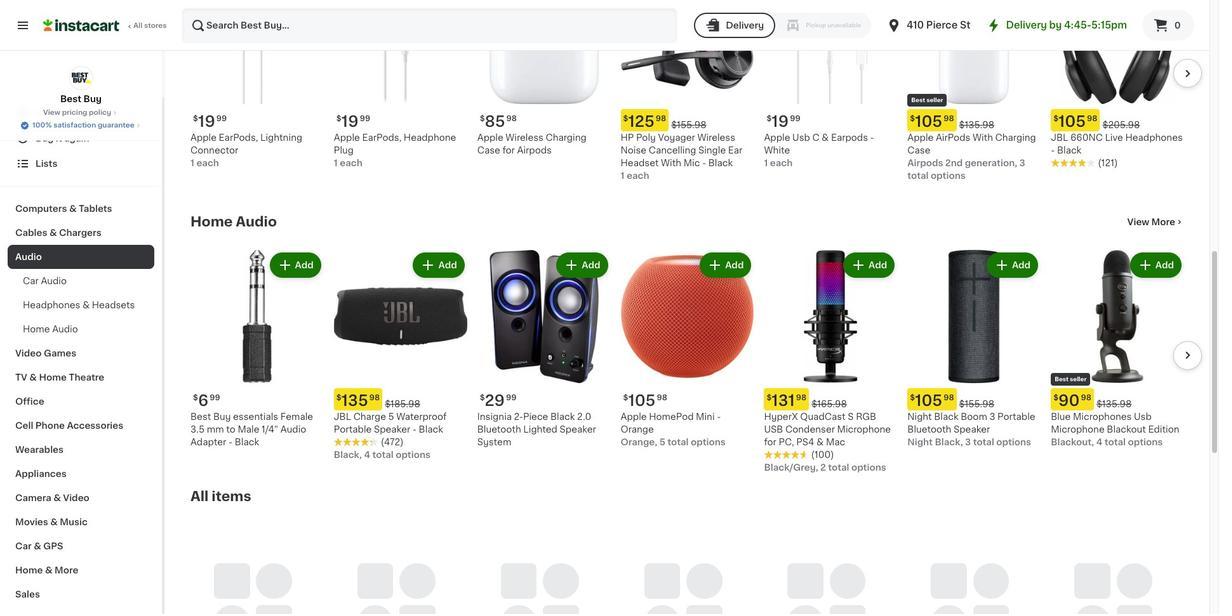 Task type: describe. For each thing, give the bounding box(es) containing it.
& inside "apple usb c & earpods - white 1 each"
[[822, 133, 829, 142]]

$105.98 original price: $155.98 element
[[908, 388, 1041, 411]]

portable for jbl charge 5 waterproof portable speaker - black
[[334, 425, 372, 434]]

cables
[[15, 229, 47, 238]]

cell phone accessories
[[15, 422, 123, 431]]

1 inside apple earpods, lightning connector 1 each
[[191, 159, 194, 167]]

adapter
[[191, 438, 226, 447]]

black inside jbl 660nc live headphones - black
[[1058, 146, 1082, 155]]

105 for night black boom 3 portable bluetooth speaker
[[915, 394, 943, 408]]

audio link
[[8, 245, 154, 269]]

headsets
[[92, 301, 135, 310]]

1 vertical spatial home audio
[[23, 325, 78, 334]]

98 for night black boom 3 portable bluetooth speaker
[[944, 394, 954, 402]]

2
[[821, 463, 826, 472]]

1 inside "apple usb c & earpods - white 1 each"
[[764, 159, 768, 167]]

4:45-
[[1065, 20, 1092, 30]]

$ 85 98
[[480, 114, 517, 129]]

car audio
[[23, 277, 67, 286]]

105 for jbl 660nc live headphones - black
[[1059, 114, 1086, 129]]

total inside night black boom 3 portable bluetooth speaker night black, 3 total options
[[973, 438, 995, 447]]

each inside "apple usb c & earpods - white 1 each"
[[770, 159, 793, 167]]

portable for night black boom 3 portable bluetooth speaker night black, 3 total options
[[998, 413, 1036, 421]]

hp
[[621, 133, 634, 142]]

0
[[1175, 21, 1181, 30]]

4 product group from the left
[[621, 250, 754, 449]]

earpods, for connector
[[219, 133, 258, 142]]

night black boom 3 portable bluetooth speaker night black, 3 total options
[[908, 413, 1036, 447]]

st
[[960, 20, 971, 30]]

- inside jbl charge 5 waterproof portable speaker - black
[[413, 425, 417, 434]]

car & gps
[[15, 542, 63, 551]]

apple for apple airpods with charging case airpods 2nd generation, 3 total options
[[908, 133, 934, 142]]

cell phone accessories link
[[8, 414, 154, 438]]

all stores link
[[43, 8, 168, 43]]

& for more
[[45, 567, 52, 575]]

add for hyperx quadcast s rgb usb condenser microphone for pc, ps4 & mac
[[869, 261, 888, 270]]

cables & chargers
[[15, 229, 101, 238]]

apple for apple homepod mini - orange orange, 5 total options
[[621, 413, 647, 421]]

105 up orange
[[628, 394, 656, 408]]

all items
[[191, 490, 251, 503]]

$ 105 98 up orange
[[623, 394, 667, 408]]

to
[[226, 425, 236, 434]]

125
[[628, 114, 655, 129]]

ps4
[[797, 438, 815, 447]]

100% satisfaction guarantee button
[[20, 118, 142, 131]]

s
[[848, 413, 854, 421]]

best up $105.98 original price: $135.98 element
[[912, 97, 925, 103]]

best inside best buy essentials female 3.5 mm to male 1/4" audio adapter - black
[[191, 413, 211, 421]]

generation,
[[965, 159, 1018, 167]]

product group containing 135
[[334, 250, 467, 461]]

0 horizontal spatial 3
[[965, 438, 971, 447]]

apple for apple usb c & earpods - white 1 each
[[764, 133, 790, 142]]

$ inside $ 85 98
[[480, 115, 485, 122]]

0 horizontal spatial headphones
[[23, 301, 80, 310]]

1 vertical spatial 3
[[990, 413, 996, 421]]

live
[[1105, 133, 1124, 142]]

Search field
[[183, 9, 677, 42]]

& for tablets
[[69, 205, 77, 213]]

99 for &
[[790, 115, 801, 122]]

- inside "apple usb c & earpods - white 1 each"
[[871, 133, 875, 142]]

& for home
[[29, 373, 37, 382]]

speaker inside insignia 2-piece black 2.0 bluetooth lighted speaker system
[[560, 425, 596, 434]]

$185.98
[[385, 400, 420, 409]]

each inside apple earpods, headphone plug 1 each
[[340, 159, 363, 167]]

car for car & gps
[[15, 542, 32, 551]]

jbl for 105
[[1051, 133, 1069, 142]]

options down "(472)"
[[396, 451, 431, 460]]

best buy link
[[60, 66, 102, 105]]

$ 105 98 for night black boom 3 portable bluetooth speaker
[[910, 394, 954, 408]]

black inside insignia 2-piece black 2.0 bluetooth lighted speaker system
[[551, 413, 575, 421]]

piece
[[523, 413, 548, 421]]

orange
[[621, 425, 654, 434]]

airpods
[[936, 133, 971, 142]]

90
[[1059, 394, 1080, 408]]

mm
[[207, 425, 224, 434]]

item carousel region containing 6
[[191, 245, 1202, 479]]

microphones
[[1073, 413, 1132, 421]]

accessories
[[67, 422, 123, 431]]

all stores
[[133, 22, 167, 29]]

buy for best buy essentials female 3.5 mm to male 1/4" audio adapter - black
[[213, 413, 231, 421]]

$155.98 for 125
[[671, 120, 707, 129]]

(100)
[[811, 451, 834, 460]]

98 for jbl charge 5 waterproof portable speaker - black
[[370, 394, 380, 402]]

$ 131 98
[[767, 394, 807, 408]]

99 for connector
[[217, 115, 227, 122]]

0 horizontal spatial buy
[[36, 134, 54, 143]]

99 inside $ 29 99
[[506, 394, 517, 402]]

orange,
[[621, 438, 658, 447]]

add button for hyperx quadcast s rgb usb condenser microphone for pc, ps4 & mac
[[845, 254, 894, 277]]

0 vertical spatial home audio
[[191, 215, 277, 228]]

view more
[[1128, 218, 1176, 227]]

wearables link
[[8, 438, 154, 462]]

car & gps link
[[8, 535, 154, 559]]

100% satisfaction guarantee
[[32, 122, 135, 129]]

4 inside blue microphones usb microphone blackout edition blackout, 4 total options
[[1097, 438, 1103, 447]]

apple homepod mini - orange orange, 5 total options
[[621, 413, 726, 447]]

$ inside "$ 135 98"
[[337, 394, 342, 402]]

0 horizontal spatial 4
[[364, 451, 370, 460]]

add for best buy essentials female 3.5 mm to male 1/4" audio adapter - black
[[295, 261, 314, 270]]

ear
[[728, 146, 743, 155]]

connector
[[191, 146, 238, 155]]

with inside hp poly voyager wireless noise cancelling single ear headset with mic - black 1 each
[[661, 159, 682, 167]]

- inside hp poly voyager wireless noise cancelling single ear headset with mic - black 1 each
[[702, 159, 706, 167]]

options right 2
[[852, 463, 887, 472]]

$131.98 original price: $165.98 element
[[764, 388, 898, 411]]

blue microphones usb microphone blackout edition blackout, 4 total options
[[1051, 413, 1180, 447]]

delivery button
[[694, 13, 776, 38]]

for inside "hyperx quadcast s rgb usb condenser microphone for pc, ps4 & mac"
[[764, 438, 777, 447]]

$125.98 original price: $155.98 element
[[621, 109, 754, 131]]

options inside apple airpods with charging case airpods 2nd generation, 3 total options
[[931, 171, 966, 180]]

home & more link
[[8, 559, 154, 583]]

usb inside "apple usb c & earpods - white 1 each"
[[793, 133, 810, 142]]

computers & tablets
[[15, 205, 112, 213]]

homepod
[[649, 413, 694, 421]]

best buy logo image
[[69, 66, 93, 90]]

rgb
[[856, 413, 877, 421]]

$ inside $105.98 original price: $155.98 element
[[910, 394, 915, 402]]

& for video
[[54, 494, 61, 503]]

total inside blue microphones usb microphone blackout edition blackout, 4 total options
[[1105, 438, 1126, 447]]

19 for apple earpods, headphone plug
[[342, 114, 359, 129]]

wearables
[[15, 446, 64, 455]]

games
[[44, 349, 76, 358]]

lightning
[[260, 133, 302, 142]]

product group containing 6
[[191, 250, 324, 449]]

headphones inside jbl 660nc live headphones - black
[[1126, 133, 1183, 142]]

camera & video
[[15, 494, 89, 503]]

1 vertical spatial more
[[55, 567, 78, 575]]

0 horizontal spatial black,
[[334, 451, 362, 460]]

black inside hp poly voyager wireless noise cancelling single ear headset with mic - black 1 each
[[709, 159, 733, 167]]

410 pierce st button
[[887, 8, 971, 43]]

add button for best buy essentials female 3.5 mm to male 1/4" audio adapter - black
[[271, 254, 320, 277]]

410
[[907, 20, 924, 30]]

again
[[64, 134, 89, 143]]

item carousel region containing 19
[[191, 0, 1202, 194]]

car for car audio
[[23, 277, 39, 286]]

case inside apple wireless charging case for airpods
[[477, 146, 500, 155]]

seller for 105
[[927, 97, 944, 103]]

video games link
[[8, 342, 154, 366]]

plug
[[334, 146, 354, 155]]

$ inside $ 90 98
[[1054, 394, 1059, 402]]

- inside apple homepod mini - orange orange, 5 total options
[[717, 413, 721, 421]]

98 for blue microphones usb microphone blackout edition
[[1081, 394, 1092, 402]]

98 for hp poly voyager wireless noise cancelling single ear headset with mic - black
[[656, 115, 666, 122]]

add button for apple homepod mini - orange
[[701, 254, 750, 277]]

add button for insignia 2-piece black 2.0 bluetooth lighted speaker system
[[558, 254, 607, 277]]

instacart logo image
[[43, 18, 119, 33]]

$ 19 99 for apple earpods, headphone plug
[[337, 114, 370, 129]]

85
[[485, 114, 505, 129]]

$ 19 99 for apple earpods, lightning connector
[[193, 114, 227, 129]]

lists
[[36, 159, 57, 168]]

$155.98 for 105
[[959, 400, 995, 409]]

microphone inside "hyperx quadcast s rgb usb condenser microphone for pc, ps4 & mac"
[[837, 425, 891, 434]]

audio inside "link"
[[15, 253, 42, 262]]

98 for jbl 660nc live headphones - black
[[1087, 115, 1098, 122]]

$ inside $ 125 98
[[623, 115, 628, 122]]

(121)
[[1098, 159, 1118, 167]]

$105.98 original price: $135.98 element
[[908, 109, 1041, 131]]

$ inside $ 131 98
[[767, 394, 772, 402]]

$ inside $ 6 99
[[193, 394, 198, 402]]

wireless inside hp poly voyager wireless noise cancelling single ear headset with mic - black 1 each
[[698, 133, 736, 142]]

29
[[485, 394, 505, 408]]

19 for apple usb c & earpods - white
[[772, 114, 789, 129]]

product group containing 29
[[477, 250, 611, 449]]

pricing
[[62, 109, 87, 116]]

tv & home theatre link
[[8, 366, 154, 390]]

video inside video games link
[[15, 349, 42, 358]]

apple airpods with charging case airpods 2nd generation, 3 total options
[[908, 133, 1036, 180]]

1/4"
[[262, 425, 278, 434]]

19 for apple earpods, lightning connector
[[198, 114, 215, 129]]

black/grey, 2 total options
[[764, 463, 887, 472]]

for inside apple wireless charging case for airpods
[[503, 146, 515, 155]]

computers
[[15, 205, 67, 213]]

98 for apple airpods with charging case
[[944, 115, 954, 122]]

office
[[15, 398, 44, 407]]

1 night from the top
[[908, 413, 932, 421]]

items
[[212, 490, 251, 503]]

$ 29 99
[[480, 394, 517, 408]]

camera & video link
[[8, 487, 154, 511]]

$ inside $ 29 99
[[480, 394, 485, 402]]

$ 105 98 for apple airpods with charging case
[[910, 114, 954, 129]]



Task type: vqa. For each thing, say whether or not it's contained in the screenshot.
Chunky
no



Task type: locate. For each thing, give the bounding box(es) containing it.
case down $105.98 original price: $135.98 element
[[908, 146, 931, 155]]

appliances link
[[8, 462, 154, 487]]

delivery for delivery
[[726, 21, 764, 30]]

portable down charge
[[334, 425, 372, 434]]

each inside hp poly voyager wireless noise cancelling single ear headset with mic - black 1 each
[[627, 171, 649, 180]]

1 horizontal spatial for
[[764, 438, 777, 447]]

with
[[973, 133, 993, 142], [661, 159, 682, 167]]

charge
[[354, 413, 386, 421]]

video up tv
[[15, 349, 42, 358]]

0 vertical spatial night
[[908, 413, 932, 421]]

98 inside $ 131 98
[[796, 394, 807, 402]]

all for all items
[[191, 490, 209, 503]]

99 up apple earpods, headphone plug 1 each at the top
[[360, 115, 370, 122]]

1 horizontal spatial headphones
[[1126, 133, 1183, 142]]

2 charging from the left
[[996, 133, 1036, 142]]

1 horizontal spatial 4
[[1097, 438, 1103, 447]]

& for gps
[[34, 542, 41, 551]]

edition
[[1149, 425, 1180, 434]]

product group containing 90
[[1051, 250, 1185, 449]]

0 horizontal spatial video
[[15, 349, 42, 358]]

delivery by 4:45-5:15pm link
[[986, 18, 1127, 33]]

total inside apple homepod mini - orange orange, 5 total options
[[668, 438, 689, 447]]

usb up blackout
[[1134, 413, 1152, 421]]

$ 105 98 up night black boom 3 portable bluetooth speaker night black, 3 total options
[[910, 394, 954, 408]]

each inside apple earpods, lightning connector 1 each
[[197, 159, 219, 167]]

7 add button from the left
[[1132, 254, 1181, 277]]

- inside jbl 660nc live headphones - black
[[1051, 146, 1055, 155]]

98 for hyperx quadcast s rgb usb condenser microphone for pc, ps4 & mac
[[796, 394, 807, 402]]

hp poly voyager wireless noise cancelling single ear headset with mic - black 1 each
[[621, 133, 743, 180]]

black, down charge
[[334, 451, 362, 460]]

0 vertical spatial 3
[[1020, 159, 1026, 167]]

1 vertical spatial headphones
[[23, 301, 80, 310]]

with down cancelling
[[661, 159, 682, 167]]

earpods, for plug
[[362, 133, 402, 142]]

1 horizontal spatial home audio link
[[191, 215, 277, 230]]

2 horizontal spatial $ 19 99
[[767, 114, 801, 129]]

tv & home theatre
[[15, 373, 104, 382]]

& right tv
[[29, 373, 37, 382]]

7 product group from the left
[[1051, 250, 1185, 449]]

1 vertical spatial with
[[661, 159, 682, 167]]

3 add button from the left
[[558, 254, 607, 277]]

apple up orange
[[621, 413, 647, 421]]

bluetooth inside insignia 2-piece black 2.0 bluetooth lighted speaker system
[[477, 425, 521, 434]]

best up 90
[[1055, 376, 1069, 382]]

135
[[342, 394, 368, 408]]

0 vertical spatial video
[[15, 349, 42, 358]]

black down male
[[235, 438, 259, 447]]

apple for apple earpods, headphone plug 1 each
[[334, 133, 360, 142]]

3 right generation,
[[1020, 159, 1026, 167]]

$ 6 99
[[193, 394, 220, 408]]

add button for blue microphones usb microphone blackout edition
[[1132, 254, 1181, 277]]

& down 'car audio' link
[[83, 301, 90, 310]]

1 earpods, from the left
[[219, 133, 258, 142]]

for down $ 85 98
[[503, 146, 515, 155]]

0 horizontal spatial 5
[[388, 413, 394, 421]]

all inside all stores link
[[133, 22, 142, 29]]

1 speaker from the left
[[374, 425, 410, 434]]

service type group
[[694, 13, 871, 38]]

98 inside $ 90 98
[[1081, 394, 1092, 402]]

$155.98 up boom
[[959, 400, 995, 409]]

apple for apple wireless charging case for airpods
[[477, 133, 504, 142]]

3.5
[[191, 425, 205, 434]]

more inside "link"
[[1152, 218, 1176, 227]]

1 down headset
[[621, 171, 625, 180]]

add for apple homepod mini - orange
[[725, 261, 744, 270]]

mac
[[826, 438, 846, 447]]

$ 105 98 inside $105.98 original price: $155.98 element
[[910, 394, 954, 408]]

0 horizontal spatial $155.98
[[671, 120, 707, 129]]

0 horizontal spatial 19
[[198, 114, 215, 129]]

0 horizontal spatial case
[[477, 146, 500, 155]]

0 horizontal spatial jbl
[[334, 413, 351, 421]]

$ 19 99 up the 'plug'
[[337, 114, 370, 129]]

$ 105 98 inside $105.98 original price: $205.98 element
[[1054, 114, 1098, 129]]

buy inside best buy essentials female 3.5 mm to male 1/4" audio adapter - black
[[213, 413, 231, 421]]

case inside apple airpods with charging case airpods 2nd generation, 3 total options
[[908, 146, 931, 155]]

1 horizontal spatial usb
[[1134, 413, 1152, 421]]

1 vertical spatial view
[[1128, 218, 1150, 227]]

& up (100)
[[817, 438, 824, 447]]

1 vertical spatial jbl
[[334, 413, 351, 421]]

apple inside apple earpods, headphone plug 1 each
[[334, 133, 360, 142]]

6 add from the left
[[1012, 261, 1031, 270]]

$135.98 inside $90.98 original price: $135.98 element
[[1097, 400, 1132, 409]]

black
[[1058, 146, 1082, 155], [709, 159, 733, 167], [551, 413, 575, 421], [934, 413, 959, 421], [419, 425, 443, 434], [235, 438, 259, 447]]

microphone up blackout,
[[1051, 425, 1105, 434]]

headphones down $205.98
[[1126, 133, 1183, 142]]

home
[[191, 215, 233, 228], [23, 325, 50, 334], [39, 373, 67, 382], [15, 567, 43, 575]]

jbl down 135
[[334, 413, 351, 421]]

1 vertical spatial 5
[[660, 438, 666, 447]]

105 for apple airpods with charging case
[[915, 114, 943, 129]]

apple up connector
[[191, 133, 217, 142]]

best up 'pricing'
[[60, 95, 81, 104]]

all for all stores
[[133, 22, 142, 29]]

each down headset
[[627, 171, 649, 180]]

$155.98 up the voyager
[[671, 120, 707, 129]]

0 vertical spatial with
[[973, 133, 993, 142]]

seller for 90
[[1070, 376, 1087, 382]]

$135.98 up microphones
[[1097, 400, 1132, 409]]

$135.98
[[959, 120, 995, 129], [1097, 400, 1132, 409]]

black, down boom
[[935, 438, 963, 447]]

black, inside night black boom 3 portable bluetooth speaker night black, 3 total options
[[935, 438, 963, 447]]

black left boom
[[934, 413, 959, 421]]

1 vertical spatial item carousel region
[[191, 245, 1202, 479]]

1 horizontal spatial seller
[[1070, 376, 1087, 382]]

by
[[1050, 20, 1062, 30]]

5 add button from the left
[[845, 254, 894, 277]]

99 right 29
[[506, 394, 517, 402]]

best buy
[[60, 95, 102, 104]]

98 inside $ 85 98
[[507, 115, 517, 122]]

99 inside $ 6 99
[[210, 394, 220, 402]]

system
[[477, 438, 512, 447]]

microphone down rgb on the bottom right of page
[[837, 425, 891, 434]]

1 horizontal spatial microphone
[[1051, 425, 1105, 434]]

car down movies
[[15, 542, 32, 551]]

bluetooth for insignia
[[477, 425, 521, 434]]

essentials
[[233, 413, 278, 421]]

jbl left the 660nc
[[1051, 133, 1069, 142]]

2 bluetooth from the left
[[908, 425, 952, 434]]

total inside apple airpods with charging case airpods 2nd generation, 3 total options
[[908, 171, 929, 180]]

black inside best buy essentials female 3.5 mm to male 1/4" audio adapter - black
[[235, 438, 259, 447]]

3 speaker from the left
[[954, 425, 990, 434]]

car down cables
[[23, 277, 39, 286]]

home inside tv & home theatre link
[[39, 373, 67, 382]]

1 horizontal spatial earpods,
[[362, 133, 402, 142]]

usb
[[793, 133, 810, 142], [1134, 413, 1152, 421]]

apple for apple earpods, lightning connector 1 each
[[191, 133, 217, 142]]

apple inside apple airpods with charging case airpods 2nd generation, 3 total options
[[908, 133, 934, 142]]

add for jbl charge 5 waterproof portable speaker - black
[[439, 261, 457, 270]]

5 add from the left
[[869, 261, 888, 270]]

$ 19 99 for apple usb c & earpods - white
[[767, 114, 801, 129]]

bluetooth down insignia
[[477, 425, 521, 434]]

with inside apple airpods with charging case airpods 2nd generation, 3 total options
[[973, 133, 993, 142]]

delivery inside delivery button
[[726, 21, 764, 30]]

1 horizontal spatial home audio
[[191, 215, 277, 228]]

options inside blue microphones usb microphone blackout edition blackout, 4 total options
[[1128, 438, 1163, 447]]

99 up connector
[[217, 115, 227, 122]]

1 vertical spatial home audio link
[[8, 318, 154, 342]]

& for music
[[50, 518, 58, 527]]

5 inside apple homepod mini - orange orange, 5 total options
[[660, 438, 666, 447]]

$ 105 98 for jbl 660nc live headphones - black
[[1054, 114, 1098, 129]]

movies
[[15, 518, 48, 527]]

0 vertical spatial car
[[23, 277, 39, 286]]

bluetooth for night
[[908, 425, 952, 434]]

98 up charge
[[370, 394, 380, 402]]

apple down 85
[[477, 133, 504, 142]]

speaker inside jbl charge 5 waterproof portable speaker - black
[[374, 425, 410, 434]]

apple usb c & earpods - white 1 each
[[764, 133, 875, 167]]

airpods for case
[[908, 159, 944, 167]]

99 for plug
[[360, 115, 370, 122]]

seller inside product group
[[1070, 376, 1087, 382]]

$ 19 99 up connector
[[193, 114, 227, 129]]

apple inside apple earpods, lightning connector 1 each
[[191, 133, 217, 142]]

2 wireless from the left
[[698, 133, 736, 142]]

quadcast
[[801, 413, 846, 421]]

mini
[[696, 413, 715, 421]]

3 right boom
[[990, 413, 996, 421]]

jbl inside jbl 660nc live headphones - black
[[1051, 133, 1069, 142]]

$135.98 up airpods on the top of the page
[[959, 120, 995, 129]]

with down $105.98 original price: $135.98 element
[[973, 133, 993, 142]]

buy it again link
[[8, 126, 154, 151]]

$ 105 98 inside $105.98 original price: $135.98 element
[[910, 114, 954, 129]]

wireless up single
[[698, 133, 736, 142]]

1 wireless from the left
[[506, 133, 544, 142]]

wireless down $ 85 98
[[506, 133, 544, 142]]

2 horizontal spatial 19
[[772, 114, 789, 129]]

$ 105 98
[[910, 114, 954, 129], [1054, 114, 1098, 129], [623, 394, 667, 408], [910, 394, 954, 408]]

charging
[[546, 133, 587, 142], [996, 133, 1036, 142]]

options down edition
[[1128, 438, 1163, 447]]

satisfaction
[[53, 122, 96, 129]]

1 inside apple earpods, headphone plug 1 each
[[334, 159, 338, 167]]

100%
[[32, 122, 52, 129]]

0 vertical spatial jbl
[[1051, 133, 1069, 142]]

99 up white
[[790, 115, 801, 122]]

$135.98 for 90
[[1097, 400, 1132, 409]]

0 horizontal spatial view
[[43, 109, 60, 116]]

apple inside "apple usb c & earpods - white 1 each"
[[764, 133, 790, 142]]

98 inside $ 125 98
[[656, 115, 666, 122]]

105 up night black boom 3 portable bluetooth speaker night black, 3 total options
[[915, 394, 943, 408]]

2 speaker from the left
[[560, 425, 596, 434]]

0 horizontal spatial microphone
[[837, 425, 891, 434]]

add for insignia 2-piece black 2.0 bluetooth lighted speaker system
[[582, 261, 601, 270]]

apple left airpods on the top of the page
[[908, 133, 934, 142]]

0 vertical spatial view
[[43, 109, 60, 116]]

$ 90 98
[[1054, 394, 1092, 408]]

2.0
[[577, 413, 592, 421]]

0 horizontal spatial best seller
[[912, 97, 944, 103]]

1 vertical spatial for
[[764, 438, 777, 447]]

0 vertical spatial headphones
[[1126, 133, 1183, 142]]

cables & chargers link
[[8, 221, 154, 245]]

0 vertical spatial seller
[[927, 97, 944, 103]]

& for chargers
[[49, 229, 57, 238]]

0 horizontal spatial wireless
[[506, 133, 544, 142]]

1 horizontal spatial charging
[[996, 133, 1036, 142]]

1 inside hp poly voyager wireless noise cancelling single ear headset with mic - black 1 each
[[621, 171, 625, 180]]

buy down 100%
[[36, 134, 54, 143]]

0 vertical spatial more
[[1152, 218, 1176, 227]]

1 vertical spatial seller
[[1070, 376, 1087, 382]]

black inside jbl charge 5 waterproof portable speaker - black
[[419, 425, 443, 434]]

1 19 from the left
[[198, 114, 215, 129]]

-
[[871, 133, 875, 142], [1051, 146, 1055, 155], [702, 159, 706, 167], [717, 413, 721, 421], [413, 425, 417, 434], [229, 438, 233, 447]]

apple inside apple homepod mini - orange orange, 5 total options
[[621, 413, 647, 421]]

delivery for delivery by 4:45-5:15pm
[[1006, 20, 1047, 30]]

car inside car & gps link
[[15, 542, 32, 551]]

&
[[822, 133, 829, 142], [69, 205, 77, 213], [49, 229, 57, 238], [83, 301, 90, 310], [29, 373, 37, 382], [817, 438, 824, 447], [54, 494, 61, 503], [50, 518, 58, 527], [34, 542, 41, 551], [45, 567, 52, 575]]

1 bluetooth from the left
[[477, 425, 521, 434]]

0 vertical spatial 5
[[388, 413, 394, 421]]

105 inside $105.98 original price: $155.98 element
[[915, 394, 943, 408]]

0 vertical spatial all
[[133, 22, 142, 29]]

mic
[[684, 159, 700, 167]]

1 vertical spatial car
[[15, 542, 32, 551]]

1 vertical spatial 4
[[364, 451, 370, 460]]

98 right 125
[[656, 115, 666, 122]]

2 night from the top
[[908, 438, 933, 447]]

5 inside jbl charge 5 waterproof portable speaker - black
[[388, 413, 394, 421]]

apple earpods, lightning connector 1 each
[[191, 133, 302, 167]]

cancelling
[[649, 146, 696, 155]]

105 up airpods on the top of the page
[[915, 114, 943, 129]]

1 down connector
[[191, 159, 194, 167]]

98 up the homepod
[[657, 394, 667, 402]]

video inside camera & video link
[[63, 494, 89, 503]]

blackout
[[1107, 425, 1146, 434]]

options
[[931, 171, 966, 180], [691, 438, 726, 447], [997, 438, 1032, 447], [1128, 438, 1163, 447], [396, 451, 431, 460], [852, 463, 887, 472]]

portable inside night black boom 3 portable bluetooth speaker night black, 3 total options
[[998, 413, 1036, 421]]

0 horizontal spatial bluetooth
[[477, 425, 521, 434]]

$105.98 original price: $205.98 element
[[1051, 109, 1185, 131]]

options inside apple homepod mini - orange orange, 5 total options
[[691, 438, 726, 447]]

0 vertical spatial 4
[[1097, 438, 1103, 447]]

seller up airpods on the top of the page
[[927, 97, 944, 103]]

blue
[[1051, 413, 1071, 421]]

5 down $185.98
[[388, 413, 394, 421]]

apple up white
[[764, 133, 790, 142]]

movies & music
[[15, 518, 88, 527]]

105
[[915, 114, 943, 129], [1059, 114, 1086, 129], [628, 394, 656, 408], [915, 394, 943, 408]]

$ 135 98
[[337, 394, 380, 408]]

charging inside apple airpods with charging case airpods 2nd generation, 3 total options
[[996, 133, 1036, 142]]

black left "2.0"
[[551, 413, 575, 421]]

1 horizontal spatial portable
[[998, 413, 1036, 421]]

jbl for 135
[[334, 413, 351, 421]]

2 add button from the left
[[414, 254, 463, 277]]

2 case from the left
[[908, 146, 931, 155]]

all left items
[[191, 490, 209, 503]]

0 vertical spatial airpods
[[517, 146, 552, 155]]

add for blue microphones usb microphone blackout edition
[[1156, 261, 1174, 270]]

delivery inside 'delivery by 4:45-5:15pm' link
[[1006, 20, 1047, 30]]

1 down white
[[764, 159, 768, 167]]

earpods, inside apple earpods, headphone plug 1 each
[[362, 133, 402, 142]]

6 add button from the left
[[988, 254, 1037, 277]]

charging left hp
[[546, 133, 587, 142]]

usb left c
[[793, 133, 810, 142]]

tablets
[[79, 205, 112, 213]]

1 vertical spatial all
[[191, 490, 209, 503]]

headphones down car audio
[[23, 301, 80, 310]]

options down the mini
[[691, 438, 726, 447]]

2 product group from the left
[[334, 250, 467, 461]]

1 charging from the left
[[546, 133, 587, 142]]

office link
[[8, 390, 154, 414]]

hyperx
[[764, 413, 798, 421]]

poly
[[636, 133, 656, 142]]

wireless inside apple wireless charging case for airpods
[[506, 133, 544, 142]]

product group
[[191, 250, 324, 449], [334, 250, 467, 461], [477, 250, 611, 449], [621, 250, 754, 449], [764, 250, 898, 474], [908, 250, 1041, 449], [1051, 250, 1185, 449]]

98 up the 660nc
[[1087, 115, 1098, 122]]

options down $105.98 original price: $155.98 element
[[997, 438, 1032, 447]]

audio inside best buy essentials female 3.5 mm to male 1/4" audio adapter - black
[[281, 425, 306, 434]]

1 horizontal spatial all
[[191, 490, 209, 503]]

airpods inside apple airpods with charging case airpods 2nd generation, 3 total options
[[908, 159, 944, 167]]

lists link
[[8, 151, 154, 177]]

3 $ 19 99 from the left
[[767, 114, 801, 129]]

1 horizontal spatial airpods
[[908, 159, 944, 167]]

airpods inside apple wireless charging case for airpods
[[517, 146, 552, 155]]

wireless
[[506, 133, 544, 142], [698, 133, 736, 142]]

usb inside blue microphones usb microphone blackout edition blackout, 4 total options
[[1134, 413, 1152, 421]]

0 horizontal spatial usb
[[793, 133, 810, 142]]

3
[[1020, 159, 1026, 167], [990, 413, 996, 421], [965, 438, 971, 447]]

2 microphone from the left
[[1051, 425, 1105, 434]]

3 add from the left
[[582, 261, 601, 270]]

jbl inside jbl charge 5 waterproof portable speaker - black
[[334, 413, 351, 421]]

0 horizontal spatial speaker
[[374, 425, 410, 434]]

each down white
[[770, 159, 793, 167]]

female
[[281, 413, 313, 421]]

apple up the 'plug'
[[334, 133, 360, 142]]

1 horizontal spatial with
[[973, 133, 993, 142]]

blackout,
[[1051, 438, 1095, 447]]

3 down boom
[[965, 438, 971, 447]]

1 horizontal spatial 5
[[660, 438, 666, 447]]

105 inside $105.98 original price: $205.98 element
[[1059, 114, 1086, 129]]

speaker inside night black boom 3 portable bluetooth speaker night black, 3 total options
[[954, 425, 990, 434]]

5 product group from the left
[[764, 250, 898, 474]]

1 product group from the left
[[191, 250, 324, 449]]

$90.98 original price: $135.98 element
[[1051, 388, 1185, 411]]

$ inside $105.98 original price: $205.98 element
[[1054, 115, 1059, 122]]

0 horizontal spatial $135.98
[[959, 120, 995, 129]]

0 button
[[1143, 10, 1195, 41]]

1 item carousel region from the top
[[191, 0, 1202, 194]]

1 horizontal spatial case
[[908, 146, 931, 155]]

earpods, up connector
[[219, 133, 258, 142]]

1 horizontal spatial view
[[1128, 218, 1150, 227]]

105 inside $105.98 original price: $135.98 element
[[915, 114, 943, 129]]

product group containing 131
[[764, 250, 898, 474]]

3 19 from the left
[[772, 114, 789, 129]]

1 vertical spatial portable
[[334, 425, 372, 434]]

0 horizontal spatial airpods
[[517, 146, 552, 155]]

male
[[238, 425, 259, 434]]

speaker up "(472)"
[[374, 425, 410, 434]]

bluetooth inside night black boom 3 portable bluetooth speaker night black, 3 total options
[[908, 425, 952, 434]]

lighted
[[524, 425, 558, 434]]

black inside night black boom 3 portable bluetooth speaker night black, 3 total options
[[934, 413, 959, 421]]

2 $ 19 99 from the left
[[337, 114, 370, 129]]

portable
[[998, 413, 1036, 421], [334, 425, 372, 434]]

1 add from the left
[[295, 261, 314, 270]]

0 vertical spatial $155.98
[[671, 120, 707, 129]]

black/grey,
[[764, 463, 819, 472]]

best seller for 105
[[912, 97, 944, 103]]

105 up the 660nc
[[1059, 114, 1086, 129]]

view
[[43, 109, 60, 116], [1128, 218, 1150, 227]]

$ 105 98 up airpods on the top of the page
[[910, 114, 954, 129]]

1 horizontal spatial $155.98
[[959, 400, 995, 409]]

& left tablets
[[69, 205, 77, 213]]

1 horizontal spatial 3
[[990, 413, 996, 421]]

view for view pricing policy
[[43, 109, 60, 116]]

0 horizontal spatial earpods,
[[219, 133, 258, 142]]

& left the music
[[50, 518, 58, 527]]

0 vertical spatial $135.98
[[959, 120, 995, 129]]

0 vertical spatial best seller
[[912, 97, 944, 103]]

car inside 'car audio' link
[[23, 277, 39, 286]]

waterproof
[[397, 413, 447, 421]]

1 vertical spatial black,
[[334, 451, 362, 460]]

2 item carousel region from the top
[[191, 245, 1202, 479]]

$155.98 inside '$125.98 original price: $155.98' element
[[671, 120, 707, 129]]

1 vertical spatial usb
[[1134, 413, 1152, 421]]

it
[[56, 134, 62, 143]]

speaker down "2.0"
[[560, 425, 596, 434]]

98 right the 131
[[796, 394, 807, 402]]

chargers
[[59, 229, 101, 238]]

best up 3.5
[[191, 413, 211, 421]]

1 vertical spatial buy
[[36, 134, 54, 143]]

add button
[[271, 254, 320, 277], [414, 254, 463, 277], [558, 254, 607, 277], [701, 254, 750, 277], [845, 254, 894, 277], [988, 254, 1037, 277], [1132, 254, 1181, 277]]

all
[[133, 22, 142, 29], [191, 490, 209, 503]]

1 microphone from the left
[[837, 425, 891, 434]]

apple earpods, headphone plug 1 each
[[334, 133, 456, 167]]

4 add from the left
[[725, 261, 744, 270]]

$155.98 inside $105.98 original price: $155.98 element
[[959, 400, 995, 409]]

cell
[[15, 422, 33, 431]]

best
[[60, 95, 81, 104], [912, 97, 925, 103], [1055, 376, 1069, 382], [191, 413, 211, 421]]

2 vertical spatial 3
[[965, 438, 971, 447]]

0 horizontal spatial portable
[[334, 425, 372, 434]]

best seller up 90
[[1055, 376, 1087, 382]]

4 add button from the left
[[701, 254, 750, 277]]

portable right boom
[[998, 413, 1036, 421]]

view pricing policy link
[[43, 108, 119, 118]]

options inside night black boom 3 portable bluetooth speaker night black, 3 total options
[[997, 438, 1032, 447]]

$135.98 original price: $185.98 element
[[334, 388, 467, 411]]

portable inside jbl charge 5 waterproof portable speaker - black
[[334, 425, 372, 434]]

microphone inside blue microphones usb microphone blackout edition blackout, 4 total options
[[1051, 425, 1105, 434]]

2 add from the left
[[439, 261, 457, 270]]

delivery by 4:45-5:15pm
[[1006, 20, 1127, 30]]

item carousel region
[[191, 0, 1202, 194], [191, 245, 1202, 479]]

1 horizontal spatial delivery
[[1006, 20, 1047, 30]]

7 add from the left
[[1156, 261, 1174, 270]]

add for night black boom 3 portable bluetooth speaker
[[1012, 261, 1031, 270]]

1 horizontal spatial jbl
[[1051, 133, 1069, 142]]

buy up policy
[[84, 95, 102, 104]]

add button for night black boom 3 portable bluetooth speaker
[[988, 254, 1037, 277]]

0 horizontal spatial home audio link
[[8, 318, 154, 342]]

98 up night black boom 3 portable bluetooth speaker night black, 3 total options
[[944, 394, 954, 402]]

for down usb
[[764, 438, 777, 447]]

$ 105 98 up the 660nc
[[1054, 114, 1098, 129]]

charging inside apple wireless charging case for airpods
[[546, 133, 587, 142]]

c
[[813, 133, 820, 142]]

car
[[23, 277, 39, 286], [15, 542, 32, 551]]

1 down the 'plug'
[[334, 159, 338, 167]]

1 horizontal spatial black,
[[935, 438, 963, 447]]

2 earpods, from the left
[[362, 133, 402, 142]]

19
[[198, 114, 215, 129], [342, 114, 359, 129], [772, 114, 789, 129]]

bluetooth
[[477, 425, 521, 434], [908, 425, 952, 434]]

buy for best buy
[[84, 95, 102, 104]]

$ inside $105.98 original price: $135.98 element
[[910, 115, 915, 122]]

3 product group from the left
[[477, 250, 611, 449]]

tv
[[15, 373, 27, 382]]

19 up the 'plug'
[[342, 114, 359, 129]]

0 vertical spatial portable
[[998, 413, 1036, 421]]

0 horizontal spatial seller
[[927, 97, 944, 103]]

sales
[[15, 591, 40, 600]]

19 up connector
[[198, 114, 215, 129]]

0 horizontal spatial $ 19 99
[[193, 114, 227, 129]]

microphone
[[837, 425, 891, 434], [1051, 425, 1105, 434]]

1 case from the left
[[477, 146, 500, 155]]

0 vertical spatial for
[[503, 146, 515, 155]]

earpods, inside apple earpods, lightning connector 1 each
[[219, 133, 258, 142]]

charging up generation,
[[996, 133, 1036, 142]]

- inside best buy essentials female 3.5 mm to male 1/4" audio adapter - black
[[229, 438, 233, 447]]

& right cables
[[49, 229, 57, 238]]

pc,
[[779, 438, 794, 447]]

0 horizontal spatial more
[[55, 567, 78, 575]]

add button for jbl charge 5 waterproof portable speaker - black
[[414, 254, 463, 277]]

0 vertical spatial buy
[[84, 95, 102, 104]]

98 right 85
[[507, 115, 517, 122]]

& for headsets
[[83, 301, 90, 310]]

each down the 'plug'
[[340, 159, 363, 167]]

1 horizontal spatial speaker
[[560, 425, 596, 434]]

buy
[[84, 95, 102, 104], [36, 134, 54, 143], [213, 413, 231, 421]]

view for view more
[[1128, 218, 1150, 227]]

each down connector
[[197, 159, 219, 167]]

3 inside apple airpods with charging case airpods 2nd generation, 3 total options
[[1020, 159, 1026, 167]]

2 19 from the left
[[342, 114, 359, 129]]

131
[[772, 394, 795, 408]]

& inside "hyperx quadcast s rgb usb condenser microphone for pc, ps4 & mac"
[[817, 438, 824, 447]]

0 vertical spatial black,
[[935, 438, 963, 447]]

best seller for 90
[[1055, 376, 1087, 382]]

case down 85
[[477, 146, 500, 155]]

noise
[[621, 146, 647, 155]]

headphones & headsets link
[[8, 293, 154, 318]]

1 horizontal spatial bluetooth
[[908, 425, 952, 434]]

view more link
[[1128, 216, 1185, 228]]

airpods for for
[[517, 146, 552, 155]]

headphones & headsets
[[23, 301, 135, 310]]

audio
[[236, 215, 277, 228], [15, 253, 42, 262], [41, 277, 67, 286], [52, 325, 78, 334], [281, 425, 306, 434]]

stores
[[144, 22, 167, 29]]

None search field
[[182, 8, 678, 43]]

earpods, left "headphone"
[[362, 133, 402, 142]]

1 vertical spatial $135.98
[[1097, 400, 1132, 409]]

1 horizontal spatial buy
[[84, 95, 102, 104]]

0 vertical spatial usb
[[793, 133, 810, 142]]

98 up airpods on the top of the page
[[944, 115, 954, 122]]

buy up 'mm'
[[213, 413, 231, 421]]

single
[[699, 146, 726, 155]]

0 vertical spatial home audio link
[[191, 215, 277, 230]]

& right camera
[[54, 494, 61, 503]]

1 $ 19 99 from the left
[[193, 114, 227, 129]]

0 horizontal spatial with
[[661, 159, 682, 167]]

home inside home & more link
[[15, 567, 43, 575]]

98 inside "$ 135 98"
[[370, 394, 380, 402]]

1 horizontal spatial $135.98
[[1097, 400, 1132, 409]]

$135.98 for 105
[[959, 120, 995, 129]]

1 vertical spatial airpods
[[908, 159, 944, 167]]

all left stores
[[133, 22, 142, 29]]

1 vertical spatial best seller
[[1055, 376, 1087, 382]]

speaker
[[374, 425, 410, 434], [560, 425, 596, 434], [954, 425, 990, 434]]

1 add button from the left
[[271, 254, 320, 277]]

6 product group from the left
[[908, 250, 1041, 449]]

gps
[[43, 542, 63, 551]]



